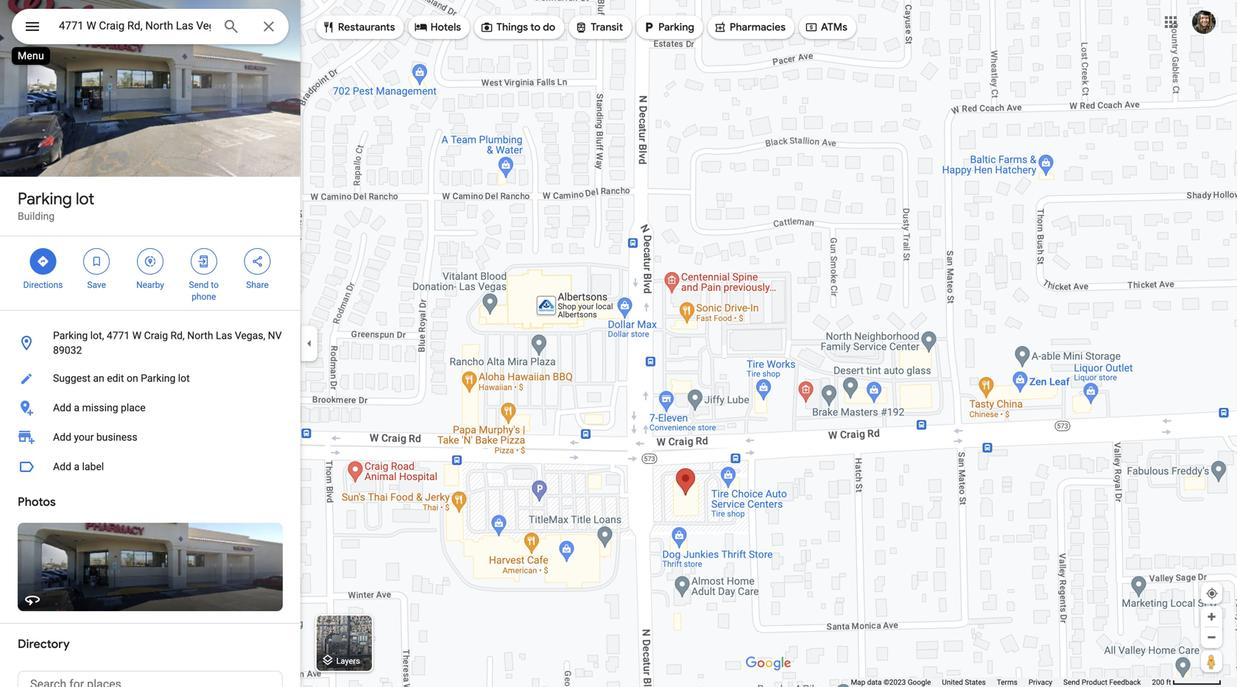 Task type: describe. For each thing, give the bounding box(es) containing it.
add a missing place button
[[0, 393, 301, 423]]

nearby
[[136, 280, 164, 290]]

show street view coverage image
[[1202, 651, 1223, 673]]

add for add a label
[[53, 461, 71, 473]]

suggest an edit on parking lot button
[[0, 364, 301, 393]]

parking inside "parking lot building"
[[18, 189, 72, 209]]

parking lot main content
[[0, 0, 301, 687]]

hotels
[[431, 21, 461, 34]]


[[24, 16, 41, 37]]

lot,
[[90, 330, 104, 342]]

a for label
[[74, 461, 80, 473]]


[[415, 19, 428, 35]]


[[90, 253, 103, 270]]

zoom out image
[[1207, 632, 1218, 643]]

add for add a missing place
[[53, 402, 71, 414]]

 button
[[12, 9, 53, 47]]

send product feedback
[[1064, 678, 1142, 687]]

add for add your business
[[53, 431, 71, 444]]

nv
[[268, 330, 282, 342]]

map data ©2023 google
[[851, 678, 932, 687]]

terms
[[997, 678, 1018, 687]]

200 ft button
[[1153, 678, 1222, 687]]

add your business
[[53, 431, 137, 444]]


[[481, 19, 494, 35]]

send for send to phone
[[189, 280, 209, 290]]

feedback
[[1110, 678, 1142, 687]]


[[251, 253, 264, 270]]

united states
[[943, 678, 986, 687]]

89032
[[53, 344, 82, 357]]

none field inside the "4771 w craig rd, north las vegas, nv 89032" field
[[59, 17, 211, 35]]

missing
[[82, 402, 118, 414]]

on
[[127, 372, 138, 385]]

your
[[74, 431, 94, 444]]

 things to do
[[481, 19, 556, 35]]

united states button
[[943, 678, 986, 687]]

parking lot building
[[18, 189, 94, 223]]

transit
[[591, 21, 623, 34]]

label
[[82, 461, 104, 473]]

parking right on
[[141, 372, 176, 385]]

4771
[[107, 330, 130, 342]]

send product feedback button
[[1064, 678, 1142, 687]]

states
[[966, 678, 986, 687]]

add your business link
[[0, 423, 301, 452]]

add a label
[[53, 461, 104, 473]]

parking inside  parking
[[659, 21, 695, 34]]

 transit
[[575, 19, 623, 35]]

actions for parking lot region
[[0, 237, 301, 310]]

w
[[132, 330, 142, 342]]

parking lot, 4771 w craig rd, north las vegas, nv 89032
[[53, 330, 282, 357]]

a for missing
[[74, 402, 80, 414]]


[[714, 19, 727, 35]]

200 ft
[[1153, 678, 1172, 687]]


[[575, 19, 588, 35]]

none text field inside parking lot main content
[[18, 671, 283, 687]]

privacy
[[1029, 678, 1053, 687]]



Task type: vqa. For each thing, say whether or not it's contained in the screenshot.


Task type: locate. For each thing, give the bounding box(es) containing it.
layers
[[337, 657, 360, 666]]

send up phone
[[189, 280, 209, 290]]

a left missing at left
[[74, 402, 80, 414]]

a inside "button"
[[74, 461, 80, 473]]

parking up the "building"
[[18, 189, 72, 209]]

200
[[1153, 678, 1165, 687]]

add a label button
[[0, 452, 301, 482]]

 atms
[[805, 19, 848, 35]]

lot up  on the top
[[76, 189, 94, 209]]

suggest
[[53, 372, 91, 385]]

 search field
[[12, 9, 289, 47]]

2 a from the top
[[74, 461, 80, 473]]

phone
[[192, 292, 216, 302]]

add inside 'link'
[[53, 431, 71, 444]]

lot down "parking lot, 4771 w craig rd, north las vegas, nv 89032"
[[178, 372, 190, 385]]

parking up the 89032
[[53, 330, 88, 342]]

to
[[531, 21, 541, 34], [211, 280, 219, 290]]

business
[[96, 431, 137, 444]]


[[643, 19, 656, 35]]


[[36, 253, 50, 270]]

atms
[[821, 21, 848, 34]]

4771 W Craig Rd, North Las Vegas, NV 89032 field
[[12, 9, 289, 44]]

©2023
[[884, 678, 906, 687]]

a left label
[[74, 461, 80, 473]]

north
[[187, 330, 213, 342]]

add
[[53, 402, 71, 414], [53, 431, 71, 444], [53, 461, 71, 473]]

google
[[908, 678, 932, 687]]

collapse side panel image
[[301, 336, 318, 352]]

add inside button
[[53, 402, 71, 414]]

las
[[216, 330, 232, 342]]

1 horizontal spatial lot
[[178, 372, 190, 385]]

1 vertical spatial to
[[211, 280, 219, 290]]

send for send product feedback
[[1064, 678, 1081, 687]]

send inside button
[[1064, 678, 1081, 687]]

to left the do
[[531, 21, 541, 34]]


[[805, 19, 819, 35]]

1 vertical spatial send
[[1064, 678, 1081, 687]]

parking
[[659, 21, 695, 34], [18, 189, 72, 209], [53, 330, 88, 342], [141, 372, 176, 385]]

footer containing map data ©2023 google
[[851, 678, 1153, 687]]

do
[[543, 21, 556, 34]]

vegas,
[[235, 330, 266, 342]]

add inside "button"
[[53, 461, 71, 473]]

to up phone
[[211, 280, 219, 290]]

 restaurants
[[322, 19, 395, 35]]

save
[[87, 280, 106, 290]]

1 vertical spatial add
[[53, 431, 71, 444]]

1 a from the top
[[74, 402, 80, 414]]

google maps element
[[0, 0, 1238, 687]]

lot
[[76, 189, 94, 209], [178, 372, 190, 385]]

footer
[[851, 678, 1153, 687]]


[[197, 253, 211, 270]]

0 vertical spatial lot
[[76, 189, 94, 209]]

add left your
[[53, 431, 71, 444]]

send
[[189, 280, 209, 290], [1064, 678, 1081, 687]]

footer inside google maps element
[[851, 678, 1153, 687]]

0 horizontal spatial send
[[189, 280, 209, 290]]

an
[[93, 372, 104, 385]]

show your location image
[[1206, 587, 1219, 601]]

0 vertical spatial add
[[53, 402, 71, 414]]

None text field
[[18, 671, 283, 687]]

2 vertical spatial add
[[53, 461, 71, 473]]

parking inside "parking lot, 4771 w craig rd, north las vegas, nv 89032"
[[53, 330, 88, 342]]

add down "suggest"
[[53, 402, 71, 414]]

a inside button
[[74, 402, 80, 414]]

0 horizontal spatial to
[[211, 280, 219, 290]]

1 vertical spatial lot
[[178, 372, 190, 385]]

pharmacies
[[730, 21, 786, 34]]

data
[[868, 678, 882, 687]]

things
[[497, 21, 528, 34]]

to inside send to phone
[[211, 280, 219, 290]]

0 vertical spatial send
[[189, 280, 209, 290]]

0 vertical spatial a
[[74, 402, 80, 414]]

send inside send to phone
[[189, 280, 209, 290]]

building
[[18, 210, 55, 223]]

restaurants
[[338, 21, 395, 34]]

0 horizontal spatial lot
[[76, 189, 94, 209]]

 parking
[[643, 19, 695, 35]]

a
[[74, 402, 80, 414], [74, 461, 80, 473]]


[[322, 19, 335, 35]]

to inside  things to do
[[531, 21, 541, 34]]

1 horizontal spatial to
[[531, 21, 541, 34]]

terms button
[[997, 678, 1018, 687]]

lot inside button
[[178, 372, 190, 385]]

3 add from the top
[[53, 461, 71, 473]]

rd,
[[171, 330, 185, 342]]

product
[[1082, 678, 1108, 687]]

add a missing place
[[53, 402, 146, 414]]

ft
[[1167, 678, 1172, 687]]

1 horizontal spatial send
[[1064, 678, 1081, 687]]

google account: giulia masi  
(giulia.masi@adept.ai) image
[[1193, 10, 1216, 34]]

zoom in image
[[1207, 612, 1218, 623]]

lot inside "parking lot building"
[[76, 189, 94, 209]]

 pharmacies
[[714, 19, 786, 35]]

craig
[[144, 330, 168, 342]]


[[144, 253, 157, 270]]

photos
[[18, 495, 56, 510]]

map
[[851, 678, 866, 687]]

0 vertical spatial to
[[531, 21, 541, 34]]

1 add from the top
[[53, 402, 71, 414]]

directions
[[23, 280, 63, 290]]

directory
[[18, 637, 70, 652]]

send to phone
[[189, 280, 219, 302]]

parking right 
[[659, 21, 695, 34]]

2 add from the top
[[53, 431, 71, 444]]

add left label
[[53, 461, 71, 473]]

privacy button
[[1029, 678, 1053, 687]]

suggest an edit on parking lot
[[53, 372, 190, 385]]

send left product on the right
[[1064, 678, 1081, 687]]

share
[[246, 280, 269, 290]]

None field
[[59, 17, 211, 35]]

parking lot, 4771 w craig rd, north las vegas, nv 89032 button
[[0, 323, 301, 364]]

edit
[[107, 372, 124, 385]]

1 vertical spatial a
[[74, 461, 80, 473]]

 hotels
[[415, 19, 461, 35]]

place
[[121, 402, 146, 414]]

united
[[943, 678, 964, 687]]



